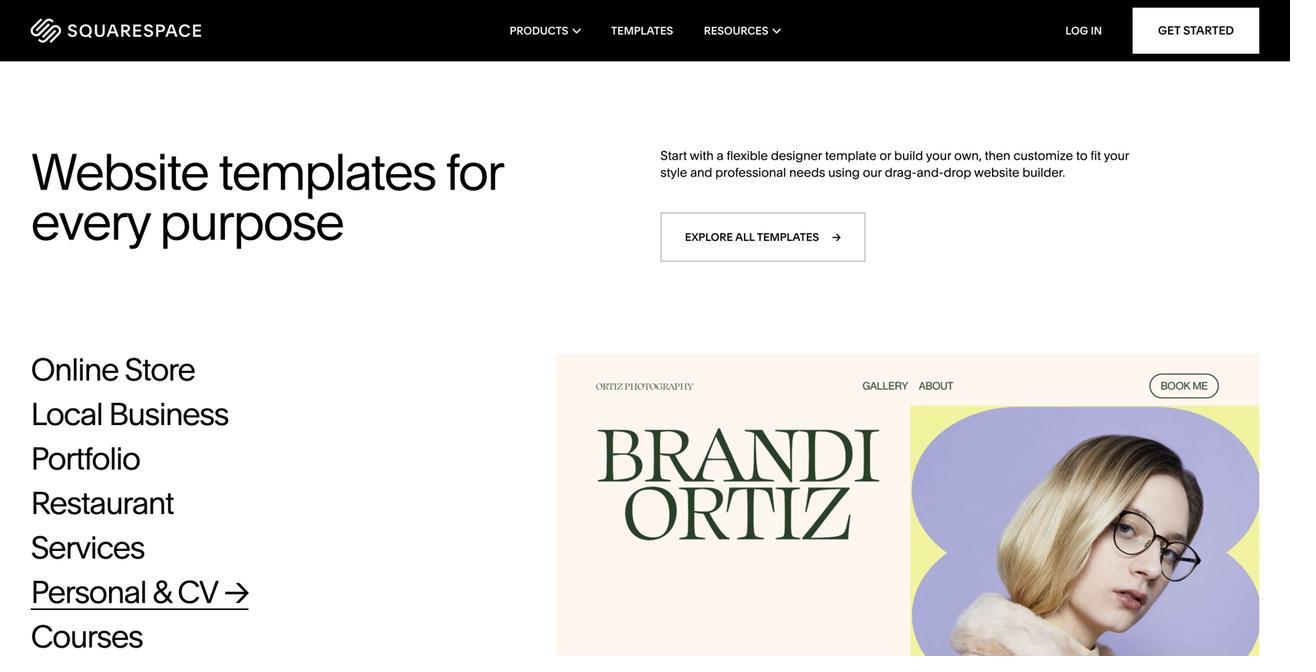 Task type: describe. For each thing, give the bounding box(es) containing it.
→ inside online store local business portfolio restaurant services personal & cv → courses
[[224, 574, 248, 612]]

restaurant
[[31, 485, 174, 522]]

online
[[31, 351, 118, 389]]

start with a flexible designer template or build your own, then customize to fit your style and professional needs using our drag-and-drop website builder.
[[661, 148, 1130, 180]]

0 vertical spatial →
[[833, 231, 841, 244]]

squarespace logo image
[[31, 18, 201, 43]]

website
[[31, 142, 208, 203]]

explore
[[685, 231, 733, 244]]

log             in link
[[1066, 24, 1103, 37]]

start
[[661, 148, 687, 163]]

1 your from the left
[[926, 148, 952, 163]]

&
[[152, 574, 171, 612]]

courses link
[[31, 619, 173, 656]]

drag-
[[885, 165, 917, 180]]

every
[[31, 192, 149, 253]]

portfolio link
[[31, 440, 170, 478]]

personal
[[31, 574, 146, 612]]

courses
[[31, 619, 143, 656]]

then
[[985, 148, 1011, 163]]

explore all templates
[[685, 231, 820, 244]]

template
[[826, 148, 877, 163]]

drop
[[944, 165, 972, 180]]

website
[[975, 165, 1020, 180]]

services link
[[31, 529, 175, 567]]

style
[[661, 165, 688, 180]]

builder.
[[1023, 165, 1066, 180]]

resources
[[704, 24, 769, 37]]

own,
[[955, 148, 982, 163]]

fit
[[1091, 148, 1102, 163]]

templates
[[611, 24, 674, 37]]

build
[[895, 148, 924, 163]]

business
[[109, 396, 228, 433]]

for
[[446, 142, 502, 203]]

store
[[125, 351, 195, 389]]

with
[[690, 148, 714, 163]]

templates inside website templates for every purpose
[[218, 142, 435, 203]]

started
[[1184, 23, 1235, 38]]

restaurant link
[[31, 485, 204, 522]]

professional
[[716, 165, 787, 180]]



Task type: locate. For each thing, give the bounding box(es) containing it.
log             in
[[1066, 24, 1103, 37]]

in
[[1091, 24, 1103, 37]]

or
[[880, 148, 892, 163]]

get started
[[1159, 23, 1235, 38]]

all
[[736, 231, 755, 244]]

→ down using
[[833, 231, 841, 244]]

resources button
[[704, 0, 781, 61]]

0 horizontal spatial →
[[224, 574, 248, 612]]

a
[[717, 148, 724, 163]]

1 horizontal spatial your
[[1104, 148, 1130, 163]]

to
[[1077, 148, 1088, 163]]

get started link
[[1133, 8, 1260, 54]]

using
[[829, 165, 860, 180]]

0 vertical spatial templates
[[218, 142, 435, 203]]

your up the and-
[[926, 148, 952, 163]]

our
[[863, 165, 882, 180]]

purpose
[[159, 192, 343, 253]]

and
[[691, 165, 713, 180]]

2 your from the left
[[1104, 148, 1130, 163]]

products
[[510, 24, 569, 37]]

and-
[[917, 165, 944, 180]]

your right the fit
[[1104, 148, 1130, 163]]

get
[[1159, 23, 1181, 38]]

squarespace logo link
[[31, 18, 277, 43]]

local
[[31, 396, 102, 433]]

designer
[[771, 148, 823, 163]]

1 horizontal spatial →
[[833, 231, 841, 244]]

0 horizontal spatial templates
[[218, 142, 435, 203]]

your
[[926, 148, 952, 163], [1104, 148, 1130, 163]]

cv
[[177, 574, 218, 612]]

services
[[31, 529, 144, 567]]

templates link
[[611, 0, 674, 61]]

portfolio
[[31, 440, 140, 478]]

→
[[833, 231, 841, 244], [224, 574, 248, 612]]

flexible
[[727, 148, 768, 163]]

needs
[[790, 165, 826, 180]]

1 horizontal spatial templates
[[757, 231, 820, 244]]

0 horizontal spatial your
[[926, 148, 952, 163]]

1 vertical spatial templates
[[757, 231, 820, 244]]

1 vertical spatial →
[[224, 574, 248, 612]]

online store local business portfolio restaurant services personal & cv → courses
[[31, 351, 248, 656]]

website templates for every purpose
[[31, 142, 502, 253]]

online store link
[[31, 351, 225, 389]]

customize
[[1014, 148, 1074, 163]]

products button
[[510, 0, 581, 61]]

templates
[[218, 142, 435, 203], [757, 231, 820, 244]]

local business link
[[31, 396, 259, 433]]

→ right cv
[[224, 574, 248, 612]]

log
[[1066, 24, 1089, 37]]



Task type: vqa. For each thing, say whether or not it's contained in the screenshot.
team in the Squarespace Enterprise is focused on providing your team with the tools to get up and running.
no



